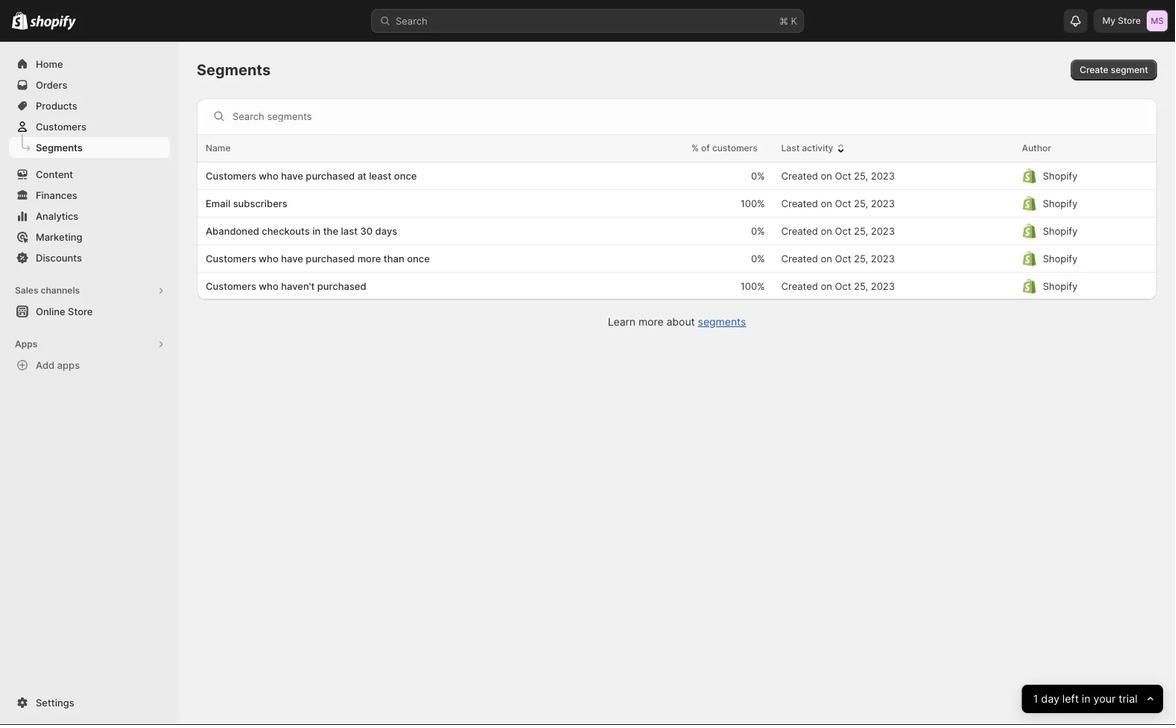 Task type: describe. For each thing, give the bounding box(es) containing it.
customers for customers who have purchased more than once
[[206, 253, 256, 264]]

once for customers who have purchased at least once
[[394, 170, 417, 181]]

1 day left in your trial
[[1034, 693, 1138, 705]]

days
[[375, 225, 397, 237]]

channels
[[41, 285, 80, 296]]

checkouts
[[262, 225, 310, 237]]

content
[[36, 168, 73, 180]]

add apps
[[36, 359, 80, 371]]

left
[[1063, 693, 1079, 705]]

30
[[360, 225, 373, 237]]

marketing link
[[9, 227, 170, 247]]

0% for customers who have purchased more than once
[[751, 253, 765, 264]]

email subscribers
[[206, 198, 288, 209]]

apps
[[57, 359, 80, 371]]

created on oct 25, 2023 for 30
[[782, 225, 895, 237]]

created on oct 25, 2023 for than
[[782, 253, 895, 264]]

2 25, from the top
[[854, 198, 868, 209]]

created for than
[[782, 253, 818, 264]]

sales
[[15, 285, 38, 296]]

create
[[1080, 64, 1109, 75]]

25, for 30
[[854, 225, 868, 237]]

100% for customers who haven't purchased
[[741, 280, 765, 292]]

created for least
[[782, 170, 818, 181]]

segments link
[[9, 137, 170, 158]]

home link
[[9, 54, 170, 75]]

analytics link
[[9, 206, 170, 227]]

1 vertical spatial more
[[639, 316, 664, 328]]

home
[[36, 58, 63, 70]]

customers who have purchased more than once link
[[206, 251, 608, 266]]

products
[[36, 100, 77, 111]]

in inside dropdown button
[[1082, 693, 1091, 705]]

customers who haven't purchased
[[206, 280, 366, 292]]

0% for customers who have purchased at least once
[[751, 170, 765, 181]]

at
[[357, 170, 367, 181]]

online
[[36, 306, 65, 317]]

online store
[[36, 306, 93, 317]]

last
[[341, 225, 358, 237]]

create segment link
[[1071, 60, 1157, 80]]

your
[[1094, 693, 1116, 705]]

customers for customers who have purchased at least once
[[206, 170, 256, 181]]

finances link
[[9, 185, 170, 206]]

customers who have purchased more than once
[[206, 253, 430, 264]]

customers who have purchased at least once
[[206, 170, 417, 181]]

5 oct from the top
[[835, 280, 851, 292]]

orders link
[[9, 75, 170, 95]]

segment
[[1111, 64, 1148, 75]]

on for 30
[[821, 225, 832, 237]]

0 horizontal spatial segments
[[36, 142, 83, 153]]

who for customers who have purchased at least once
[[259, 170, 279, 181]]

online store link
[[9, 301, 170, 322]]

analytics
[[36, 210, 78, 222]]

marketing
[[36, 231, 82, 243]]

5 2023 from the top
[[871, 280, 895, 292]]

sales channels button
[[9, 280, 170, 301]]

0 vertical spatial segments
[[197, 61, 271, 79]]

segments
[[698, 316, 746, 328]]

% of customers
[[692, 143, 758, 154]]

5 created from the top
[[782, 280, 818, 292]]

products link
[[9, 95, 170, 116]]

customers link
[[9, 116, 170, 137]]

apps button
[[9, 334, 170, 355]]

my
[[1103, 15, 1116, 26]]

100% for email subscribers
[[741, 198, 765, 209]]

k
[[791, 15, 797, 26]]

discounts
[[36, 252, 82, 263]]

customers for customers
[[36, 121, 86, 132]]

my store
[[1103, 15, 1141, 26]]

apps
[[15, 339, 37, 350]]

learn
[[608, 316, 636, 328]]

2 created on oct 25, 2023 from the top
[[782, 198, 895, 209]]

content link
[[9, 164, 170, 185]]

abandoned checkouts in the last 30 days link
[[206, 224, 608, 238]]

2023 for 30
[[871, 225, 895, 237]]

subscribers
[[233, 198, 288, 209]]



Task type: vqa. For each thing, say whether or not it's contained in the screenshot.
30 at the top left of the page
yes



Task type: locate. For each thing, give the bounding box(es) containing it.
name
[[206, 143, 231, 154]]

the
[[323, 225, 338, 237]]

2 vertical spatial purchased
[[317, 280, 366, 292]]

25, for least
[[854, 170, 868, 181]]

1 vertical spatial purchased
[[306, 253, 355, 264]]

2 vertical spatial 0%
[[751, 253, 765, 264]]

store inside button
[[68, 306, 93, 317]]

0 vertical spatial once
[[394, 170, 417, 181]]

1 vertical spatial segments
[[36, 142, 83, 153]]

have for more
[[281, 253, 303, 264]]

add
[[36, 359, 55, 371]]

shopify for least
[[1043, 170, 1078, 181]]

abandoned checkouts in the last 30 days
[[206, 225, 397, 237]]

5 25, from the top
[[854, 280, 868, 292]]

have
[[281, 170, 303, 181], [281, 253, 303, 264]]

finances
[[36, 189, 77, 201]]

1 shopify from the top
[[1043, 170, 1078, 181]]

1 who from the top
[[259, 170, 279, 181]]

0 horizontal spatial more
[[357, 253, 381, 264]]

create segment
[[1080, 64, 1148, 75]]

⌘ k
[[780, 15, 797, 26]]

1 created from the top
[[782, 170, 818, 181]]

100% up segments link
[[741, 280, 765, 292]]

purchased inside customers who have purchased at least once link
[[306, 170, 355, 181]]

author
[[1022, 143, 1051, 154]]

2 have from the top
[[281, 253, 303, 264]]

0 vertical spatial more
[[357, 253, 381, 264]]

oct for least
[[835, 170, 851, 181]]

who for customers who have purchased more than once
[[259, 253, 279, 264]]

100% down the customers
[[741, 198, 765, 209]]

5 created on oct 25, 2023 from the top
[[782, 280, 895, 292]]

who down checkouts
[[259, 253, 279, 264]]

purchased
[[306, 170, 355, 181], [306, 253, 355, 264], [317, 280, 366, 292]]

1 horizontal spatial segments
[[197, 61, 271, 79]]

4 on from the top
[[821, 253, 832, 264]]

least
[[369, 170, 392, 181]]

created on oct 25, 2023 for least
[[782, 170, 895, 181]]

4 created from the top
[[782, 253, 818, 264]]

1 day left in your trial button
[[1022, 685, 1163, 713]]

purchased for more
[[306, 253, 355, 264]]

0 vertical spatial purchased
[[306, 170, 355, 181]]

4 oct from the top
[[835, 253, 851, 264]]

0 horizontal spatial in
[[312, 225, 321, 237]]

1 horizontal spatial store
[[1118, 15, 1141, 26]]

3 shopify from the top
[[1043, 225, 1078, 237]]

2 2023 from the top
[[871, 198, 895, 209]]

in right left
[[1082, 693, 1091, 705]]

3 on from the top
[[821, 225, 832, 237]]

once inside "link"
[[407, 253, 430, 264]]

who up subscribers
[[259, 170, 279, 181]]

1 vertical spatial 0%
[[751, 225, 765, 237]]

3 oct from the top
[[835, 225, 851, 237]]

4 2023 from the top
[[871, 253, 895, 264]]

shopify image
[[12, 12, 28, 30]]

settings
[[36, 697, 74, 708]]

purchased inside customers who have purchased more than once "link"
[[306, 253, 355, 264]]

last activity button
[[782, 141, 848, 156]]

1 25, from the top
[[854, 170, 868, 181]]

once
[[394, 170, 417, 181], [407, 253, 430, 264]]

3 25, from the top
[[854, 225, 868, 237]]

purchased down customers who have purchased more than once
[[317, 280, 366, 292]]

2 oct from the top
[[835, 198, 851, 209]]

settings link
[[9, 692, 170, 713]]

1 vertical spatial have
[[281, 253, 303, 264]]

2 0% from the top
[[751, 225, 765, 237]]

2023 for than
[[871, 253, 895, 264]]

of
[[701, 143, 710, 154]]

1 vertical spatial store
[[68, 306, 93, 317]]

segments link
[[698, 316, 746, 328]]

1 created on oct 25, 2023 from the top
[[782, 170, 895, 181]]

once right the least
[[394, 170, 417, 181]]

created for 30
[[782, 225, 818, 237]]

shopify
[[1043, 170, 1078, 181], [1043, 198, 1078, 209], [1043, 225, 1078, 237], [1043, 253, 1078, 264], [1043, 280, 1078, 292]]

have inside "link"
[[281, 253, 303, 264]]

once for customers who have purchased more than once
[[407, 253, 430, 264]]

customers who have purchased at least once link
[[206, 168, 608, 183]]

2 created from the top
[[782, 198, 818, 209]]

discounts link
[[9, 247, 170, 268]]

2023
[[871, 170, 895, 181], [871, 198, 895, 209], [871, 225, 895, 237], [871, 253, 895, 264], [871, 280, 895, 292]]

my store image
[[1147, 10, 1168, 31]]

⌘
[[780, 15, 788, 26]]

email
[[206, 198, 230, 209]]

4 shopify from the top
[[1043, 253, 1078, 264]]

have up "haven't"
[[281, 253, 303, 264]]

shopify for than
[[1043, 253, 1078, 264]]

created on oct 25, 2023
[[782, 170, 895, 181], [782, 198, 895, 209], [782, 225, 895, 237], [782, 253, 895, 264], [782, 280, 895, 292]]

1
[[1034, 693, 1039, 705]]

0 vertical spatial 100%
[[741, 198, 765, 209]]

2 on from the top
[[821, 198, 832, 209]]

3 created from the top
[[782, 225, 818, 237]]

on for least
[[821, 170, 832, 181]]

orders
[[36, 79, 67, 91]]

once right than
[[407, 253, 430, 264]]

0 vertical spatial in
[[312, 225, 321, 237]]

100%
[[741, 198, 765, 209], [741, 280, 765, 292]]

0 horizontal spatial store
[[68, 306, 93, 317]]

more
[[357, 253, 381, 264], [639, 316, 664, 328]]

segments
[[197, 61, 271, 79], [36, 142, 83, 153]]

0%
[[751, 170, 765, 181], [751, 225, 765, 237], [751, 253, 765, 264]]

0 vertical spatial have
[[281, 170, 303, 181]]

purchased left 'at'
[[306, 170, 355, 181]]

email subscribers link
[[206, 196, 608, 211]]

1 vertical spatial once
[[407, 253, 430, 264]]

customers
[[36, 121, 86, 132], [206, 170, 256, 181], [206, 253, 256, 264], [206, 280, 256, 292]]

1 have from the top
[[281, 170, 303, 181]]

2 who from the top
[[259, 253, 279, 264]]

5 shopify from the top
[[1043, 280, 1078, 292]]

1 horizontal spatial more
[[639, 316, 664, 328]]

activity
[[802, 143, 834, 154]]

4 25, from the top
[[854, 253, 868, 264]]

learn more about segments
[[608, 316, 746, 328]]

store down the sales channels button
[[68, 306, 93, 317]]

customers inside "link"
[[206, 253, 256, 264]]

who left "haven't"
[[259, 280, 279, 292]]

1 horizontal spatial in
[[1082, 693, 1091, 705]]

day
[[1042, 693, 1060, 705]]

more right learn
[[639, 316, 664, 328]]

trial
[[1119, 693, 1138, 705]]

1 vertical spatial 100%
[[741, 280, 765, 292]]

purchased down the
[[306, 253, 355, 264]]

abandoned
[[206, 225, 259, 237]]

2023 for least
[[871, 170, 895, 181]]

1 oct from the top
[[835, 170, 851, 181]]

more left than
[[357, 253, 381, 264]]

oct for than
[[835, 253, 851, 264]]

1 2023 from the top
[[871, 170, 895, 181]]

last
[[782, 143, 800, 154]]

3 who from the top
[[259, 280, 279, 292]]

store for online store
[[68, 306, 93, 317]]

have for at
[[281, 170, 303, 181]]

3 2023 from the top
[[871, 225, 895, 237]]

store for my store
[[1118, 15, 1141, 26]]

more inside "link"
[[357, 253, 381, 264]]

store right my on the right
[[1118, 15, 1141, 26]]

oct for 30
[[835, 225, 851, 237]]

2 100% from the top
[[741, 280, 765, 292]]

5 on from the top
[[821, 280, 832, 292]]

2 shopify from the top
[[1043, 198, 1078, 209]]

0 vertical spatial 0%
[[751, 170, 765, 181]]

4 created on oct 25, 2023 from the top
[[782, 253, 895, 264]]

1 0% from the top
[[751, 170, 765, 181]]

purchased inside customers who haven't purchased link
[[317, 280, 366, 292]]

who
[[259, 170, 279, 181], [259, 253, 279, 264], [259, 280, 279, 292]]

about
[[667, 316, 695, 328]]

online store button
[[0, 301, 179, 322]]

last activity
[[782, 143, 834, 154]]

have up subscribers
[[281, 170, 303, 181]]

on
[[821, 170, 832, 181], [821, 198, 832, 209], [821, 225, 832, 237], [821, 253, 832, 264], [821, 280, 832, 292]]

customers for customers who haven't purchased
[[206, 280, 256, 292]]

on for than
[[821, 253, 832, 264]]

who for customers who haven't purchased
[[259, 280, 279, 292]]

shopify image
[[30, 15, 76, 30]]

1 vertical spatial who
[[259, 253, 279, 264]]

purchased for at
[[306, 170, 355, 181]]

1 on from the top
[[821, 170, 832, 181]]

shopify for 30
[[1043, 225, 1078, 237]]

haven't
[[281, 280, 315, 292]]

oct
[[835, 170, 851, 181], [835, 198, 851, 209], [835, 225, 851, 237], [835, 253, 851, 264], [835, 280, 851, 292]]

in left the
[[312, 225, 321, 237]]

customers who haven't purchased link
[[206, 279, 608, 294]]

who inside "link"
[[259, 253, 279, 264]]

0% for abandoned checkouts in the last 30 days
[[751, 225, 765, 237]]

0 vertical spatial who
[[259, 170, 279, 181]]

25, for than
[[854, 253, 868, 264]]

search
[[396, 15, 428, 26]]

1 vertical spatial in
[[1082, 693, 1091, 705]]

customers
[[712, 143, 758, 154]]

1 100% from the top
[[741, 198, 765, 209]]

Search segments text field
[[233, 104, 1151, 128]]

in
[[312, 225, 321, 237], [1082, 693, 1091, 705]]

0 vertical spatial store
[[1118, 15, 1141, 26]]

3 0% from the top
[[751, 253, 765, 264]]

3 created on oct 25, 2023 from the top
[[782, 225, 895, 237]]

%
[[692, 143, 699, 154]]

2 vertical spatial who
[[259, 280, 279, 292]]

created
[[782, 170, 818, 181], [782, 198, 818, 209], [782, 225, 818, 237], [782, 253, 818, 264], [782, 280, 818, 292]]

add apps button
[[9, 355, 170, 376]]

store
[[1118, 15, 1141, 26], [68, 306, 93, 317]]

than
[[384, 253, 405, 264]]

sales channels
[[15, 285, 80, 296]]



